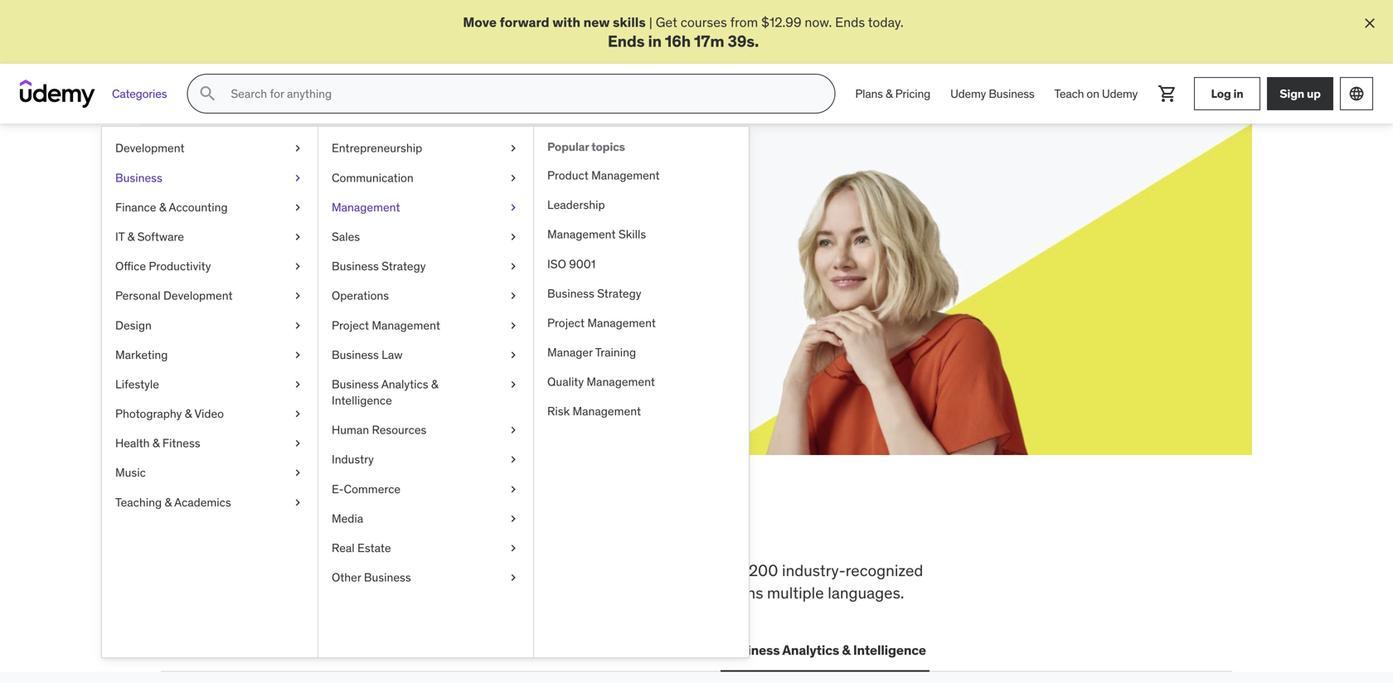 Task type: describe. For each thing, give the bounding box(es) containing it.
0 horizontal spatial ends
[[608, 31, 645, 51]]

communication link
[[318, 163, 533, 193]]

place
[[626, 506, 713, 549]]

video
[[194, 406, 224, 421]]

udemy image
[[20, 80, 95, 108]]

9001
[[569, 256, 596, 271]]

log in link
[[1194, 77, 1260, 110]]

get
[[656, 14, 677, 31]]

in inside move forward with new skills | get courses from $12.99 now. ends today. ends in 16h 17m 39s .
[[648, 31, 662, 51]]

and
[[692, 583, 718, 603]]

communication for communication button
[[605, 642, 704, 659]]

content
[[634, 561, 688, 581]]

human resources link
[[318, 416, 533, 445]]

xsmall image for music
[[291, 465, 304, 481]]

productivity
[[149, 259, 211, 274]]

xsmall image for business strategy
[[507, 258, 520, 275]]

business inside management element
[[547, 286, 594, 301]]

xsmall image for marketing
[[291, 347, 304, 363]]

business strategy link for project management
[[534, 279, 749, 308]]

plans & pricing link
[[845, 74, 940, 114]]

plans & pricing
[[855, 86, 930, 101]]

0 vertical spatial development
[[115, 141, 185, 156]]

for for workplace
[[692, 561, 711, 581]]

1 vertical spatial skills
[[275, 506, 364, 549]]

leadership link
[[534, 190, 749, 220]]

on
[[1087, 86, 1099, 101]]

1 horizontal spatial project management link
[[534, 308, 749, 338]]

management skills link
[[534, 220, 749, 249]]

topics,
[[479, 561, 526, 581]]

real
[[332, 541, 355, 556]]

xsmall image for teaching & academics
[[291, 494, 304, 511]]

finance
[[115, 200, 156, 215]]

xsmall image for it & software
[[291, 229, 304, 245]]

& for software
[[127, 229, 135, 244]]

intelligence for business analytics & intelligence button
[[853, 642, 926, 659]]

it & software
[[115, 229, 184, 244]]

business law link
[[318, 340, 533, 370]]

log in
[[1211, 86, 1243, 101]]

data science button
[[501, 631, 589, 670]]

e-commerce
[[332, 482, 401, 497]]

product management link
[[534, 161, 749, 190]]

software
[[137, 229, 184, 244]]

industry
[[332, 452, 374, 467]]

health & fitness
[[115, 436, 200, 451]]

0 vertical spatial your
[[343, 196, 404, 230]]

from
[[730, 14, 758, 31]]

teach on udemy link
[[1044, 74, 1148, 114]]

communication button
[[602, 631, 707, 670]]

xsmall image for human resources
[[507, 422, 520, 438]]

.
[[755, 31, 759, 51]]

all
[[161, 506, 210, 549]]

catalog
[[287, 583, 339, 603]]

personal development link
[[102, 281, 318, 311]]

data
[[504, 642, 533, 659]]

business left 'teach'
[[989, 86, 1034, 101]]

business left law
[[332, 347, 379, 362]]

0 vertical spatial for
[[300, 196, 339, 230]]

manager training
[[547, 345, 636, 360]]

1 vertical spatial your
[[268, 237, 294, 254]]

office
[[115, 259, 146, 274]]

management down topics
[[591, 168, 660, 183]]

other business link
[[318, 563, 533, 593]]

business down estate at the bottom left of page
[[364, 570, 411, 585]]

multiple
[[767, 583, 824, 603]]

xsmall image for project management
[[507, 317, 520, 334]]

all the skills you need in one place
[[161, 506, 713, 549]]

development
[[596, 583, 688, 603]]

you
[[370, 506, 430, 549]]

project for the right project management link
[[547, 315, 585, 330]]

management down training
[[587, 375, 655, 389]]

xsmall image for operations
[[507, 288, 520, 304]]

& inside business analytics & intelligence
[[431, 377, 438, 392]]

intelligence for business analytics & intelligence link
[[332, 393, 392, 408]]

future
[[408, 196, 490, 230]]

academics
[[174, 495, 231, 510]]

office productivity
[[115, 259, 211, 274]]

2 as from the left
[[500, 237, 514, 254]]

xsmall image for communication
[[507, 170, 520, 186]]

data science
[[504, 642, 585, 659]]

recognized
[[846, 561, 923, 581]]

management up sales
[[332, 200, 400, 215]]

iso
[[547, 256, 566, 271]]

xsmall image for real estate
[[507, 540, 520, 556]]

expand
[[221, 237, 265, 254]]

strategy for project management
[[597, 286, 641, 301]]

xsmall image for personal development
[[291, 288, 304, 304]]

health & fitness link
[[102, 429, 318, 458]]

estate
[[357, 541, 391, 556]]

teaching & academics link
[[102, 488, 318, 517]]

web development
[[164, 642, 278, 659]]

popular topics
[[547, 139, 625, 154]]

1 as from the left
[[454, 237, 467, 254]]

covering
[[161, 561, 224, 581]]

manager
[[547, 345, 593, 360]]

resources
[[372, 423, 427, 438]]

real estate link
[[318, 534, 533, 563]]

0 horizontal spatial project management
[[332, 318, 440, 333]]

management element
[[533, 127, 749, 658]]

today. inside move forward with new skills | get courses from $12.99 now. ends today. ends in 16h 17m 39s .
[[868, 14, 904, 31]]

quality management link
[[534, 367, 749, 397]]

other business
[[332, 570, 411, 585]]

skills inside "covering critical workplace skills to technical topics, including prep content for over 200 industry-recognized certifications, our catalog supports well-rounded professional development and spans multiple languages."
[[355, 561, 390, 581]]

iso 9001 link
[[534, 249, 749, 279]]

teaching
[[115, 495, 162, 510]]

design link
[[102, 311, 318, 340]]

human
[[332, 423, 369, 438]]

manager training link
[[534, 338, 749, 367]]

personal development
[[115, 288, 233, 303]]

supports
[[343, 583, 405, 603]]

operations
[[332, 288, 389, 303]]

popular
[[547, 139, 589, 154]]

& for pricing
[[886, 86, 893, 101]]

xsmall image for other business
[[507, 570, 520, 586]]



Task type: locate. For each thing, give the bounding box(es) containing it.
1 vertical spatial today.
[[328, 255, 363, 272]]

development link
[[102, 134, 318, 163]]

communication
[[332, 170, 414, 185], [605, 642, 704, 659]]

close image
[[1362, 15, 1378, 32]]

xsmall image inside it & software link
[[291, 229, 304, 245]]

move forward with new skills | get courses from $12.99 now. ends today. ends in 16h 17m 39s .
[[463, 14, 904, 51]]

xsmall image inside the other business link
[[507, 570, 520, 586]]

intelligence up human
[[332, 393, 392, 408]]

& down languages.
[[842, 642, 850, 659]]

categories button
[[102, 74, 177, 114]]

business analytics & intelligence for business analytics & intelligence button
[[724, 642, 926, 659]]

0 horizontal spatial business strategy
[[332, 259, 426, 274]]

development down office productivity link
[[163, 288, 233, 303]]

0 horizontal spatial it
[[115, 229, 125, 244]]

1 vertical spatial strategy
[[597, 286, 641, 301]]

0 vertical spatial in
[[648, 31, 662, 51]]

0 horizontal spatial as
[[454, 237, 467, 254]]

business analytics & intelligence up human resources
[[332, 377, 438, 408]]

0 vertical spatial leadership
[[547, 197, 605, 212]]

rounded
[[443, 583, 502, 603]]

certifications,
[[161, 583, 256, 603]]

xsmall image
[[291, 170, 304, 186], [507, 170, 520, 186], [291, 199, 304, 216], [507, 229, 520, 245], [507, 258, 520, 275], [291, 288, 304, 304], [507, 317, 520, 334], [507, 376, 520, 393], [291, 406, 304, 422], [507, 422, 520, 438], [291, 435, 304, 452], [291, 465, 304, 481], [291, 494, 304, 511], [507, 540, 520, 556], [507, 570, 520, 586]]

1 horizontal spatial skills
[[618, 227, 646, 242]]

business up finance
[[115, 170, 162, 185]]

xsmall image inside business strategy link
[[507, 258, 520, 275]]

& for video
[[185, 406, 192, 421]]

2 vertical spatial for
[[692, 561, 711, 581]]

2 vertical spatial skills
[[355, 561, 390, 581]]

& left video
[[185, 406, 192, 421]]

project management up manager training
[[547, 315, 656, 330]]

communication down entrepreneurship
[[332, 170, 414, 185]]

other
[[332, 570, 361, 585]]

1 horizontal spatial today.
[[868, 14, 904, 31]]

analytics for business analytics & intelligence button
[[782, 642, 839, 659]]

xsmall image for management
[[507, 199, 520, 216]]

quality management
[[547, 375, 655, 389]]

human resources
[[332, 423, 427, 438]]

for up potential
[[300, 196, 339, 230]]

skills for your future expand your potential with a course for as little as $12.99. sale ends today.
[[221, 196, 514, 272]]

project inside management element
[[547, 315, 585, 330]]

xsmall image inside business analytics & intelligence link
[[507, 376, 520, 393]]

xsmall image inside media link
[[507, 511, 520, 527]]

|
[[649, 14, 652, 31]]

covering critical workplace skills to technical topics, including prep content for over 200 industry-recognized certifications, our catalog supports well-rounded professional development and spans multiple languages.
[[161, 561, 923, 603]]

sign
[[1280, 86, 1304, 101]]

1 vertical spatial for
[[434, 237, 451, 254]]

it inside 'it certifications' button
[[298, 642, 309, 659]]

1 horizontal spatial communication
[[605, 642, 704, 659]]

management up training
[[587, 315, 656, 330]]

in right log
[[1233, 86, 1243, 101]]

now.
[[805, 14, 832, 31]]

1 horizontal spatial analytics
[[782, 642, 839, 659]]

200
[[749, 561, 778, 581]]

today. right 'now.'
[[868, 14, 904, 31]]

leadership down product in the top left of the page
[[547, 197, 605, 212]]

your up sale
[[268, 237, 294, 254]]

marketing
[[115, 347, 168, 362]]

it inside it & software link
[[115, 229, 125, 244]]

leadership inside management element
[[547, 197, 605, 212]]

your up a
[[343, 196, 404, 230]]

xsmall image for business analytics & intelligence
[[507, 376, 520, 393]]

0 horizontal spatial for
[[300, 196, 339, 230]]

it
[[115, 229, 125, 244], [298, 642, 309, 659]]

xsmall image for development
[[291, 140, 304, 157]]

well-
[[409, 583, 443, 603]]

skills up 'supports'
[[355, 561, 390, 581]]

sales link
[[318, 222, 533, 252]]

management down quality management
[[573, 404, 641, 419]]

personal
[[115, 288, 161, 303]]

business strategy link
[[318, 252, 533, 281], [534, 279, 749, 308]]

plans
[[855, 86, 883, 101]]

teach on udemy
[[1054, 86, 1138, 101]]

ends
[[296, 255, 325, 272]]

business strategy link down "future"
[[318, 252, 533, 281]]

0 vertical spatial with
[[552, 14, 580, 31]]

strategy down course
[[382, 259, 426, 274]]

intelligence
[[332, 393, 392, 408], [853, 642, 926, 659]]

in down |
[[648, 31, 662, 51]]

log
[[1211, 86, 1231, 101]]

xsmall image for e-commerce
[[507, 481, 520, 497]]

for for your
[[434, 237, 451, 254]]

& inside button
[[842, 642, 850, 659]]

0 horizontal spatial business analytics & intelligence
[[332, 377, 438, 408]]

business law
[[332, 347, 403, 362]]

2 horizontal spatial in
[[1233, 86, 1243, 101]]

xsmall image for finance & accounting
[[291, 199, 304, 216]]

0 horizontal spatial in
[[522, 506, 554, 549]]

xsmall image inside development link
[[291, 140, 304, 157]]

intelligence inside business analytics & intelligence
[[332, 393, 392, 408]]

1 horizontal spatial project management
[[547, 315, 656, 330]]

skills inside move forward with new skills | get courses from $12.99 now. ends today. ends in 16h 17m 39s .
[[613, 14, 646, 31]]

with
[[552, 14, 580, 31], [353, 237, 378, 254]]

business up operations
[[332, 259, 379, 274]]

xsmall image for design
[[291, 317, 304, 334]]

business down the iso 9001
[[547, 286, 594, 301]]

business link
[[102, 163, 318, 193]]

industry-
[[782, 561, 846, 581]]

0 vertical spatial it
[[115, 229, 125, 244]]

& inside "link"
[[165, 495, 172, 510]]

prep
[[597, 561, 630, 581]]

project management inside management element
[[547, 315, 656, 330]]

law
[[382, 347, 403, 362]]

xsmall image inside office productivity link
[[291, 258, 304, 275]]

0 horizontal spatial today.
[[328, 255, 363, 272]]

management up law
[[372, 318, 440, 333]]

0 horizontal spatial strategy
[[382, 259, 426, 274]]

1 vertical spatial business strategy
[[547, 286, 641, 301]]

for right course
[[434, 237, 451, 254]]

one
[[560, 506, 620, 549]]

analytics for business analytics & intelligence link
[[381, 377, 428, 392]]

2 vertical spatial development
[[195, 642, 278, 659]]

0 vertical spatial business strategy
[[332, 259, 426, 274]]

1 vertical spatial communication
[[605, 642, 704, 659]]

pricing
[[895, 86, 930, 101]]

e-commerce link
[[318, 475, 533, 504]]

project management link
[[534, 308, 749, 338], [318, 311, 533, 340]]

intelligence inside button
[[853, 642, 926, 659]]

skills inside management skills link
[[618, 227, 646, 242]]

management
[[591, 168, 660, 183], [332, 200, 400, 215], [547, 227, 616, 242], [587, 315, 656, 330], [372, 318, 440, 333], [587, 375, 655, 389], [573, 404, 641, 419]]

skills down leadership link
[[618, 227, 646, 242]]

& down business law link
[[431, 377, 438, 392]]

today. down sales
[[328, 255, 363, 272]]

2 horizontal spatial for
[[692, 561, 711, 581]]

xsmall image inside the sales link
[[507, 229, 520, 245]]

& right the health
[[152, 436, 160, 451]]

1 horizontal spatial business analytics & intelligence
[[724, 642, 926, 659]]

skills up expand
[[221, 196, 295, 230]]

finance & accounting
[[115, 200, 228, 215]]

xsmall image for health & fitness
[[291, 435, 304, 452]]

business strategy down a
[[332, 259, 426, 274]]

courses
[[681, 14, 727, 31]]

accounting
[[169, 200, 228, 215]]

xsmall image inside entrepreneurship link
[[507, 140, 520, 157]]

16h 17m 39s
[[665, 31, 755, 51]]

0 horizontal spatial your
[[268, 237, 294, 254]]

business strategy link down management skills link
[[534, 279, 749, 308]]

xsmall image inside lifestyle link
[[291, 376, 304, 393]]

1 horizontal spatial in
[[648, 31, 662, 51]]

xsmall image for business law
[[507, 347, 520, 363]]

business strategy link for operations
[[318, 252, 533, 281]]

health
[[115, 436, 150, 451]]

commerce
[[344, 482, 401, 497]]

today. inside skills for your future expand your potential with a course for as little as $12.99. sale ends today.
[[328, 255, 363, 272]]

business down business law
[[332, 377, 379, 392]]

0 vertical spatial today.
[[868, 14, 904, 31]]

udemy
[[950, 86, 986, 101], [1102, 86, 1138, 101]]

1 horizontal spatial ends
[[835, 14, 865, 31]]

e-
[[332, 482, 344, 497]]

leadership down rounded
[[416, 642, 484, 659]]

choose a language image
[[1348, 86, 1365, 102]]

xsmall image for entrepreneurship
[[507, 140, 520, 157]]

training
[[595, 345, 636, 360]]

communication for communication link
[[332, 170, 414, 185]]

with inside skills for your future expand your potential with a course for as little as $12.99. sale ends today.
[[353, 237, 378, 254]]

1 horizontal spatial project
[[547, 315, 585, 330]]

workplace
[[279, 561, 351, 581]]

analytics down multiple
[[782, 642, 839, 659]]

skills down e-
[[275, 506, 364, 549]]

it & software link
[[102, 222, 318, 252]]

forward
[[500, 14, 549, 31]]

business inside business analytics & intelligence
[[332, 377, 379, 392]]

ends down new
[[608, 31, 645, 51]]

in up including at the left bottom of page
[[522, 506, 554, 549]]

xsmall image for photography & video
[[291, 406, 304, 422]]

$12.99.
[[221, 255, 264, 272]]

shopping cart with 0 items image
[[1158, 84, 1177, 104]]

xsmall image inside e-commerce link
[[507, 481, 520, 497]]

1 vertical spatial development
[[163, 288, 233, 303]]

xsmall image inside business link
[[291, 170, 304, 186]]

xsmall image inside business law link
[[507, 347, 520, 363]]

business strategy
[[332, 259, 426, 274], [547, 286, 641, 301]]

real estate
[[332, 541, 391, 556]]

0 horizontal spatial project
[[332, 318, 369, 333]]

1 horizontal spatial strategy
[[597, 286, 641, 301]]

0 vertical spatial intelligence
[[332, 393, 392, 408]]

skills inside skills for your future expand your potential with a course for as little as $12.99. sale ends today.
[[221, 196, 295, 230]]

0 vertical spatial strategy
[[382, 259, 426, 274]]

business down spans
[[724, 642, 780, 659]]

teach
[[1054, 86, 1084, 101]]

0 vertical spatial skills
[[613, 14, 646, 31]]

xsmall image for media
[[507, 511, 520, 527]]

lifestyle link
[[102, 370, 318, 399]]

& up office
[[127, 229, 135, 244]]

strategy for operations
[[382, 259, 426, 274]]

analytics inside business analytics & intelligence
[[381, 377, 428, 392]]

as left little on the top of page
[[454, 237, 467, 254]]

1 vertical spatial in
[[1233, 86, 1243, 101]]

development inside button
[[195, 642, 278, 659]]

& right plans
[[886, 86, 893, 101]]

1 horizontal spatial leadership
[[547, 197, 605, 212]]

1 horizontal spatial business strategy
[[547, 286, 641, 301]]

technical
[[411, 561, 475, 581]]

with inside move forward with new skills | get courses from $12.99 now. ends today. ends in 16h 17m 39s .
[[552, 14, 580, 31]]

xsmall image inside the health & fitness link
[[291, 435, 304, 452]]

teaching & academics
[[115, 495, 231, 510]]

the
[[216, 506, 269, 549]]

project management link up law
[[318, 311, 533, 340]]

sales
[[332, 229, 360, 244]]

over
[[715, 561, 745, 581]]

it for it certifications
[[298, 642, 309, 659]]

submit search image
[[198, 84, 218, 104]]

business analytics & intelligence
[[332, 377, 438, 408], [724, 642, 926, 659]]

& right finance
[[159, 200, 166, 215]]

1 horizontal spatial intelligence
[[853, 642, 926, 659]]

ends right 'now.'
[[835, 14, 865, 31]]

xsmall image inside management link
[[507, 199, 520, 216]]

xsmall image inside real estate link
[[507, 540, 520, 556]]

1 vertical spatial with
[[353, 237, 378, 254]]

strategy down iso 9001 link
[[597, 286, 641, 301]]

udemy business link
[[940, 74, 1044, 114]]

0 horizontal spatial leadership
[[416, 642, 484, 659]]

1 horizontal spatial as
[[500, 237, 514, 254]]

xsmall image inside industry link
[[507, 452, 520, 468]]

1 vertical spatial business analytics & intelligence
[[724, 642, 926, 659]]

analytics inside button
[[782, 642, 839, 659]]

& right teaching
[[165, 495, 172, 510]]

0 horizontal spatial business strategy link
[[318, 252, 533, 281]]

course
[[391, 237, 431, 254]]

0 horizontal spatial communication
[[332, 170, 414, 185]]

project management link up training
[[534, 308, 749, 338]]

0 horizontal spatial analytics
[[381, 377, 428, 392]]

1 horizontal spatial your
[[343, 196, 404, 230]]

& for academics
[[165, 495, 172, 510]]

new
[[583, 14, 610, 31]]

web development button
[[161, 631, 281, 670]]

udemy right on
[[1102, 86, 1138, 101]]

for inside "covering critical workplace skills to technical topics, including prep content for over 200 industry-recognized certifications, our catalog supports well-rounded professional development and spans multiple languages."
[[692, 561, 711, 581]]

0 horizontal spatial project management link
[[318, 311, 533, 340]]

xsmall image inside "music" 'link'
[[291, 465, 304, 481]]

1 horizontal spatial udemy
[[1102, 86, 1138, 101]]

development for personal
[[163, 288, 233, 303]]

media
[[332, 511, 363, 526]]

xsmall image inside personal development link
[[291, 288, 304, 304]]

intelligence down languages.
[[853, 642, 926, 659]]

for up 'and'
[[692, 561, 711, 581]]

xsmall image inside communication link
[[507, 170, 520, 186]]

with left a
[[353, 237, 378, 254]]

development right web
[[195, 642, 278, 659]]

communication inside button
[[605, 642, 704, 659]]

a
[[381, 237, 388, 254]]

management up 9001
[[547, 227, 616, 242]]

product
[[547, 168, 589, 183]]

xsmall image for business
[[291, 170, 304, 186]]

it up office
[[115, 229, 125, 244]]

project
[[547, 315, 585, 330], [332, 318, 369, 333]]

quality
[[547, 375, 584, 389]]

& for accounting
[[159, 200, 166, 215]]

project down operations
[[332, 318, 369, 333]]

leadership inside button
[[416, 642, 484, 659]]

xsmall image inside photography & video link
[[291, 406, 304, 422]]

project for left project management link
[[332, 318, 369, 333]]

move
[[463, 14, 497, 31]]

finance & accounting link
[[102, 193, 318, 222]]

0 horizontal spatial skills
[[221, 196, 295, 230]]

xsmall image inside finance & accounting link
[[291, 199, 304, 216]]

xsmall image for industry
[[507, 452, 520, 468]]

management skills
[[547, 227, 646, 242]]

photography
[[115, 406, 182, 421]]

need
[[436, 506, 516, 549]]

little
[[471, 237, 497, 254]]

leadership for leadership button
[[416, 642, 484, 659]]

industry link
[[318, 445, 533, 475]]

project up manager
[[547, 315, 585, 330]]

communication down the development
[[605, 642, 704, 659]]

0 horizontal spatial intelligence
[[332, 393, 392, 408]]

business strategy down 9001
[[547, 286, 641, 301]]

development down categories dropdown button
[[115, 141, 185, 156]]

business inside button
[[724, 642, 780, 659]]

xsmall image for sales
[[507, 229, 520, 245]]

analytics down law
[[381, 377, 428, 392]]

1 horizontal spatial for
[[434, 237, 451, 254]]

1 vertical spatial leadership
[[416, 642, 484, 659]]

business strategy for iso 9001
[[547, 286, 641, 301]]

xsmall image inside operations link
[[507, 288, 520, 304]]

1 horizontal spatial with
[[552, 14, 580, 31]]

xsmall image
[[291, 140, 304, 157], [507, 140, 520, 157], [507, 199, 520, 216], [291, 229, 304, 245], [291, 258, 304, 275], [507, 288, 520, 304], [291, 317, 304, 334], [291, 347, 304, 363], [507, 347, 520, 363], [291, 376, 304, 393], [507, 452, 520, 468], [507, 481, 520, 497], [507, 511, 520, 527]]

Search for anything text field
[[227, 80, 815, 108]]

xsmall image inside design "link"
[[291, 317, 304, 334]]

0 vertical spatial business analytics & intelligence
[[332, 377, 438, 408]]

2 udemy from the left
[[1102, 86, 1138, 101]]

as right little on the top of page
[[500, 237, 514, 254]]

1 horizontal spatial business strategy link
[[534, 279, 749, 308]]

business analytics & intelligence inside button
[[724, 642, 926, 659]]

skills left |
[[613, 14, 646, 31]]

strategy inside management element
[[597, 286, 641, 301]]

it for it & software
[[115, 229, 125, 244]]

xsmall image for lifestyle
[[291, 376, 304, 393]]

business strategy for sales
[[332, 259, 426, 274]]

xsmall image for office productivity
[[291, 258, 304, 275]]

1 horizontal spatial it
[[298, 642, 309, 659]]

it left "certifications"
[[298, 642, 309, 659]]

0 horizontal spatial with
[[353, 237, 378, 254]]

photography & video
[[115, 406, 224, 421]]

development for web
[[195, 642, 278, 659]]

business analytics & intelligence for business analytics & intelligence link
[[332, 377, 438, 408]]

product management
[[547, 168, 660, 183]]

sign up
[[1280, 86, 1321, 101]]

business strategy inside management element
[[547, 286, 641, 301]]

1 vertical spatial analytics
[[782, 642, 839, 659]]

business analytics & intelligence down multiple
[[724, 642, 926, 659]]

with left new
[[552, 14, 580, 31]]

1 udemy from the left
[[950, 86, 986, 101]]

xsmall image inside teaching & academics "link"
[[291, 494, 304, 511]]

xsmall image inside human resources link
[[507, 422, 520, 438]]

0 vertical spatial analytics
[[381, 377, 428, 392]]

xsmall image inside marketing link
[[291, 347, 304, 363]]

0 horizontal spatial udemy
[[950, 86, 986, 101]]

1 vertical spatial intelligence
[[853, 642, 926, 659]]

2 vertical spatial in
[[522, 506, 554, 549]]

project management up law
[[332, 318, 440, 333]]

categories
[[112, 86, 167, 101]]

udemy right pricing
[[950, 86, 986, 101]]

0 vertical spatial communication
[[332, 170, 414, 185]]

leadership for leadership link
[[547, 197, 605, 212]]

& for fitness
[[152, 436, 160, 451]]

1 vertical spatial it
[[298, 642, 309, 659]]



Task type: vqa. For each thing, say whether or not it's contained in the screenshot.
hours
no



